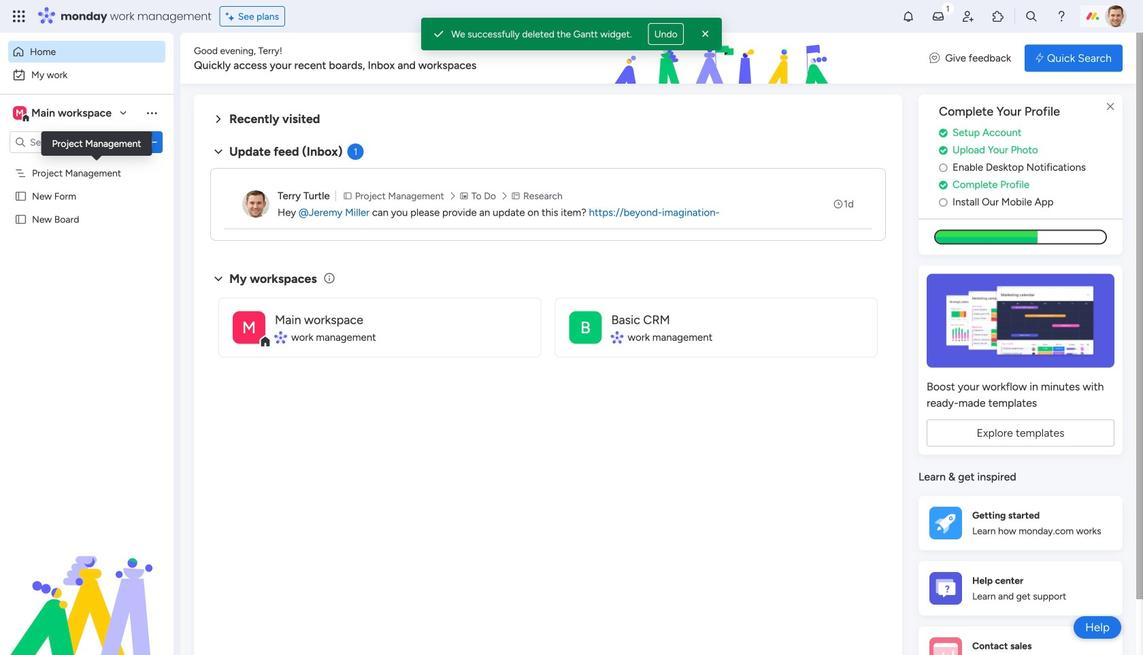 Task type: locate. For each thing, give the bounding box(es) containing it.
close image
[[699, 27, 712, 41]]

1 element
[[347, 144, 364, 160]]

1 check circle image from the top
[[939, 145, 948, 155]]

lottie animation element
[[534, 33, 916, 84], [0, 518, 174, 655]]

circle o image
[[939, 162, 948, 173], [939, 197, 948, 207]]

0 vertical spatial circle o image
[[939, 162, 948, 173]]

notifications image
[[902, 10, 915, 23]]

1 vertical spatial check circle image
[[939, 180, 948, 190]]

terry turtle image
[[1105, 5, 1127, 27], [242, 191, 269, 218]]

0 vertical spatial lottie animation element
[[534, 33, 916, 84]]

1 image
[[942, 1, 954, 16]]

v2 user feedback image
[[930, 51, 940, 66]]

see plans image
[[226, 9, 238, 24]]

Search in workspace field
[[29, 134, 114, 150]]

1 horizontal spatial lottie animation element
[[534, 33, 916, 84]]

1 vertical spatial circle o image
[[939, 197, 948, 207]]

update feed image
[[931, 10, 945, 23]]

help image
[[1055, 10, 1068, 23]]

close my workspaces image
[[210, 271, 227, 287]]

workspace image
[[13, 105, 27, 120], [233, 311, 265, 344], [569, 311, 602, 344]]

1 vertical spatial lottie animation element
[[0, 518, 174, 655]]

0 horizontal spatial lottie animation element
[[0, 518, 174, 655]]

list box
[[0, 159, 174, 415]]

check circle image
[[939, 145, 948, 155], [939, 180, 948, 190]]

contact sales element
[[919, 627, 1123, 655]]

lottie animation image
[[534, 33, 916, 84], [0, 518, 174, 655]]

0 vertical spatial lottie animation image
[[534, 33, 916, 84]]

1 horizontal spatial lottie animation image
[[534, 33, 916, 84]]

1 vertical spatial lottie animation image
[[0, 518, 174, 655]]

2 horizontal spatial workspace image
[[569, 311, 602, 344]]

1 horizontal spatial terry turtle image
[[1105, 5, 1127, 27]]

open recently visited image
[[210, 111, 227, 127]]

0 vertical spatial check circle image
[[939, 145, 948, 155]]

check circle image
[[939, 128, 948, 138]]

0 vertical spatial terry turtle image
[[1105, 5, 1127, 27]]

0 horizontal spatial workspace image
[[13, 105, 27, 120]]

search everything image
[[1025, 10, 1038, 23]]

1 vertical spatial terry turtle image
[[242, 191, 269, 218]]

alert
[[421, 18, 722, 50]]

option
[[8, 41, 165, 63], [8, 64, 165, 86], [0, 161, 174, 164]]

close update feed (inbox) image
[[210, 144, 227, 160]]



Task type: vqa. For each thing, say whether or not it's contained in the screenshot.
'feedback' associated with Send
no



Task type: describe. For each thing, give the bounding box(es) containing it.
templates image image
[[931, 274, 1110, 368]]

0 vertical spatial option
[[8, 41, 165, 63]]

workspace options image
[[145, 106, 159, 120]]

1 vertical spatial option
[[8, 64, 165, 86]]

public board image
[[14, 190, 27, 203]]

0 horizontal spatial lottie animation image
[[0, 518, 174, 655]]

monday marketplace image
[[991, 10, 1005, 23]]

2 check circle image from the top
[[939, 180, 948, 190]]

getting started element
[[919, 496, 1123, 550]]

invite members image
[[961, 10, 975, 23]]

workspace selection element
[[13, 105, 114, 122]]

2 vertical spatial option
[[0, 161, 174, 164]]

2 circle o image from the top
[[939, 197, 948, 207]]

1 horizontal spatial workspace image
[[233, 311, 265, 344]]

public board image
[[14, 213, 27, 226]]

help center element
[[919, 561, 1123, 616]]

0 horizontal spatial terry turtle image
[[242, 191, 269, 218]]

v2 bolt switch image
[[1036, 51, 1044, 66]]

select product image
[[12, 10, 26, 23]]

1 circle o image from the top
[[939, 162, 948, 173]]

dapulse x slim image
[[1102, 99, 1119, 115]]

options image
[[145, 135, 159, 149]]



